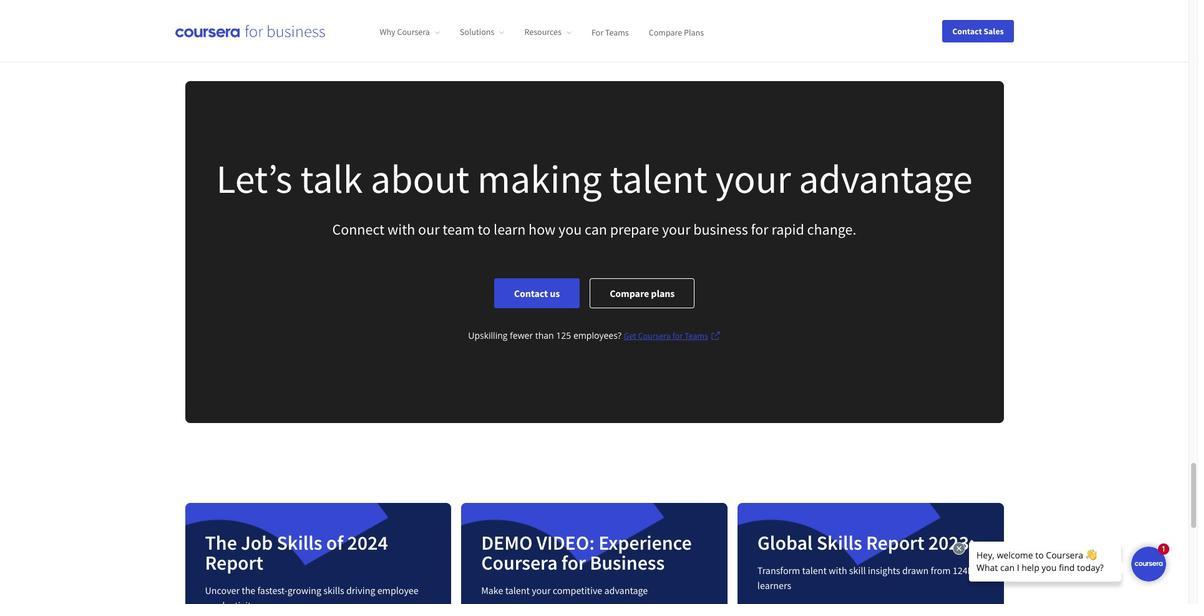 Task type: vqa. For each thing, say whether or not it's contained in the screenshot.


Task type: locate. For each thing, give the bounding box(es) containing it.
of
[[326, 531, 344, 556]]

coursera right get
[[638, 330, 671, 342]]

contact sales button
[[943, 20, 1014, 42]]

1 skills from the left
[[277, 531, 322, 556]]

skills left of
[[277, 531, 322, 556]]

resources link
[[525, 26, 572, 38]]

1 vertical spatial teams
[[685, 330, 708, 342]]

0 vertical spatial compare
[[649, 26, 683, 38]]

0 horizontal spatial talent
[[505, 584, 530, 597]]

1 horizontal spatial your
[[662, 220, 691, 239]]

than
[[536, 330, 554, 342]]

1 vertical spatial for
[[673, 330, 683, 342]]

1 horizontal spatial advantage
[[799, 154, 973, 204]]

contact for contact sales
[[953, 25, 983, 37]]

contact inside button
[[953, 25, 983, 37]]

job
[[241, 531, 273, 556]]

0 horizontal spatial advantage
[[605, 584, 648, 597]]

1 horizontal spatial teams
[[685, 330, 708, 342]]

the
[[242, 584, 256, 597]]

for
[[751, 220, 769, 239], [673, 330, 683, 342], [562, 551, 586, 576]]

compare plans link
[[590, 278, 695, 308]]

1 horizontal spatial with
[[829, 564, 848, 577]]

report
[[867, 531, 925, 556], [205, 551, 263, 576]]

coursera for business image
[[175, 25, 325, 37]]

talent
[[610, 154, 708, 204], [803, 564, 827, 577], [505, 584, 530, 597]]

1 vertical spatial advantage
[[605, 584, 648, 597]]

1 vertical spatial contact
[[514, 287, 548, 300]]

skills
[[277, 531, 322, 556], [817, 531, 863, 556]]

1 horizontal spatial coursera
[[481, 551, 558, 576]]

your right prepare
[[662, 220, 691, 239]]

0 horizontal spatial for
[[562, 551, 586, 576]]

insights
[[868, 564, 901, 577]]

0 vertical spatial contact
[[953, 25, 983, 37]]

2 horizontal spatial for
[[751, 220, 769, 239]]

about
[[371, 154, 470, 204]]

0 horizontal spatial with
[[388, 220, 415, 239]]

coursera up make
[[481, 551, 558, 576]]

0 vertical spatial your
[[716, 154, 791, 204]]

business
[[694, 220, 748, 239]]

your up the business
[[716, 154, 791, 204]]

your
[[716, 154, 791, 204], [662, 220, 691, 239], [532, 584, 551, 597]]

learn
[[494, 220, 526, 239]]

driving
[[346, 584, 376, 597]]

with left our
[[388, 220, 415, 239]]

drawn
[[903, 564, 929, 577]]

coursera
[[397, 26, 430, 38], [638, 330, 671, 342], [481, 551, 558, 576]]

report up insights
[[867, 531, 925, 556]]

teams
[[606, 26, 629, 38], [685, 330, 708, 342]]

making
[[478, 154, 602, 204]]

0 vertical spatial coursera
[[397, 26, 430, 38]]

talent right make
[[505, 584, 530, 597]]

resources
[[525, 26, 562, 38]]

2 vertical spatial your
[[532, 584, 551, 597]]

us
[[550, 287, 560, 300]]

uncover
[[205, 584, 240, 597]]

for left rapid
[[751, 220, 769, 239]]

let's
[[216, 154, 293, 204]]

1 vertical spatial with
[[829, 564, 848, 577]]

contact
[[953, 25, 983, 37], [514, 287, 548, 300]]

coursera for get
[[638, 330, 671, 342]]

prepare
[[610, 220, 659, 239]]

compare plans
[[610, 287, 675, 300]]

why coursera
[[380, 26, 430, 38]]

contact left sales on the right
[[953, 25, 983, 37]]

0 vertical spatial with
[[388, 220, 415, 239]]

1 horizontal spatial contact
[[953, 25, 983, 37]]

talent inside 'transform talent with skill insights drawn from 124m+ learners'
[[803, 564, 827, 577]]

0 horizontal spatial coursera
[[397, 26, 430, 38]]

2 horizontal spatial coursera
[[638, 330, 671, 342]]

1 vertical spatial your
[[662, 220, 691, 239]]

compare plans link
[[649, 26, 704, 38]]

2 vertical spatial coursera
[[481, 551, 558, 576]]

change.
[[808, 220, 857, 239]]

with left skill
[[829, 564, 848, 577]]

your left competitive
[[532, 584, 551, 597]]

skills up skill
[[817, 531, 863, 556]]

1 vertical spatial coursera
[[638, 330, 671, 342]]

1 vertical spatial talent
[[803, 564, 827, 577]]

0 vertical spatial talent
[[610, 154, 708, 204]]

1 horizontal spatial skills
[[817, 531, 863, 556]]

contact sales
[[953, 25, 1004, 37]]

our
[[418, 220, 440, 239]]

1 horizontal spatial talent
[[610, 154, 708, 204]]

talent right transform
[[803, 564, 827, 577]]

skill
[[850, 564, 866, 577]]

0 vertical spatial for
[[751, 220, 769, 239]]

make
[[481, 584, 503, 597]]

contact left us
[[514, 287, 548, 300]]

coursera right why
[[397, 26, 430, 38]]

1 vertical spatial compare
[[610, 287, 649, 300]]

fastest-
[[258, 584, 288, 597]]

for down plans
[[673, 330, 683, 342]]

2 horizontal spatial talent
[[803, 564, 827, 577]]

0 horizontal spatial teams
[[606, 26, 629, 38]]

talent up prepare
[[610, 154, 708, 204]]

0 horizontal spatial contact
[[514, 287, 548, 300]]

0 horizontal spatial skills
[[277, 531, 322, 556]]

compare
[[649, 26, 683, 38], [610, 287, 649, 300]]

2 vertical spatial for
[[562, 551, 586, 576]]

for up competitive
[[562, 551, 586, 576]]

compare for compare plans
[[649, 26, 683, 38]]

2 horizontal spatial your
[[716, 154, 791, 204]]

0 vertical spatial teams
[[606, 26, 629, 38]]

global
[[758, 531, 813, 556]]

sales
[[984, 25, 1004, 37]]

fewer
[[510, 330, 533, 342]]

get coursera for teams link
[[624, 328, 721, 343]]

advantage
[[799, 154, 973, 204], [605, 584, 648, 597]]

rapid
[[772, 220, 805, 239]]

0 horizontal spatial report
[[205, 551, 263, 576]]

with
[[388, 220, 415, 239], [829, 564, 848, 577]]

124m+
[[953, 564, 980, 577]]

connect
[[332, 220, 385, 239]]

global skills report 2023:
[[758, 531, 975, 556]]

report inside the job skills of 2024 report
[[205, 551, 263, 576]]

2 vertical spatial talent
[[505, 584, 530, 597]]

report up uncover
[[205, 551, 263, 576]]



Task type: describe. For each thing, give the bounding box(es) containing it.
from
[[931, 564, 951, 577]]

why coursera link
[[380, 26, 440, 38]]

1 horizontal spatial report
[[867, 531, 925, 556]]

the job skills of 2024 report
[[205, 531, 388, 576]]

contact us
[[514, 287, 560, 300]]

2024
[[347, 531, 388, 556]]

solutions link
[[460, 26, 505, 38]]

plans
[[651, 287, 675, 300]]

contact for contact us
[[514, 287, 548, 300]]

let's talk about making talent your advantage
[[216, 154, 973, 204]]

employee
[[378, 584, 419, 597]]

productivity.
[[205, 599, 258, 604]]

get coursera for teams
[[624, 330, 708, 342]]

for teams
[[592, 26, 629, 38]]

demo
[[481, 531, 533, 556]]

the
[[205, 531, 237, 556]]

0 vertical spatial advantage
[[799, 154, 973, 204]]

1 horizontal spatial for
[[673, 330, 683, 342]]

business
[[590, 551, 665, 576]]

compare plans
[[649, 26, 704, 38]]

coursera inside demo video: experience coursera for business
[[481, 551, 558, 576]]

coursera for why
[[397, 26, 430, 38]]

upskilling fewer than 125 employees?
[[468, 330, 624, 342]]

talk
[[300, 154, 363, 204]]

transform talent with skill insights drawn from 124m+ learners
[[758, 564, 980, 592]]

for teams link
[[592, 26, 629, 38]]

how
[[529, 220, 556, 239]]

demo video: experience coursera for business
[[481, 531, 692, 576]]

2023:
[[929, 531, 975, 556]]

experience
[[599, 531, 692, 556]]

talent for global skills report 2023:
[[803, 564, 827, 577]]

learners
[[758, 579, 792, 592]]

for
[[592, 26, 604, 38]]

compare for compare plans
[[610, 287, 649, 300]]

contact us link
[[494, 278, 580, 308]]

skills
[[324, 584, 344, 597]]

with inside 'transform talent with skill insights drawn from 124m+ learners'
[[829, 564, 848, 577]]

solutions
[[460, 26, 495, 38]]

make talent your competitive advantage
[[481, 584, 648, 597]]

upskilling
[[468, 330, 508, 342]]

can
[[585, 220, 607, 239]]

for inside demo video: experience coursera for business
[[562, 551, 586, 576]]

growing
[[288, 584, 322, 597]]

you
[[559, 220, 582, 239]]

to
[[478, 220, 491, 239]]

employees?
[[574, 330, 622, 342]]

team
[[443, 220, 475, 239]]

uncover the fastest-growing skills driving employee productivity.
[[205, 584, 419, 604]]

competitive
[[553, 584, 603, 597]]

get
[[624, 330, 637, 342]]

talent for demo video: experience coursera for business
[[505, 584, 530, 597]]

125
[[557, 330, 572, 342]]

plans
[[684, 26, 704, 38]]

video:
[[537, 531, 595, 556]]

transform
[[758, 564, 801, 577]]

connect with our team to learn how you can prepare your business for rapid change.
[[332, 220, 857, 239]]

2 skills from the left
[[817, 531, 863, 556]]

skills inside the job skills of 2024 report
[[277, 531, 322, 556]]

why
[[380, 26, 396, 38]]

0 horizontal spatial your
[[532, 584, 551, 597]]



